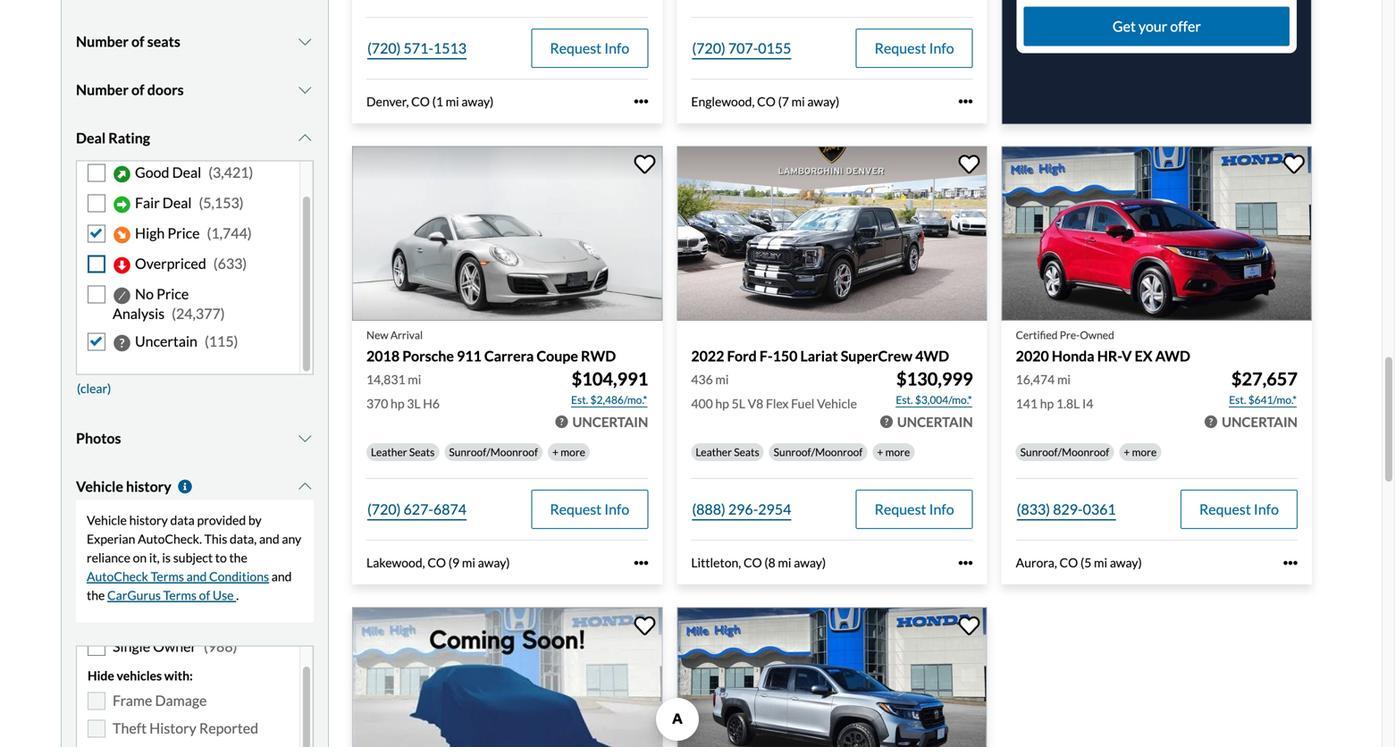 Task type: describe. For each thing, give the bounding box(es) containing it.
1 sunroof/moonroof from the left
[[449, 446, 538, 459]]

high
[[135, 224, 165, 242]]

away) for denver, co (1 mi away)
[[462, 94, 494, 109]]

request info for 0155
[[875, 39, 954, 57]]

of for seats
[[131, 33, 145, 50]]

on
[[133, 550, 147, 566]]

(5
[[1081, 555, 1092, 570]]

1 + from the left
[[552, 446, 559, 459]]

and down subject
[[186, 569, 207, 584]]

400
[[691, 396, 713, 411]]

1 leather seats from the left
[[371, 446, 435, 459]]

1 + more from the left
[[552, 446, 585, 459]]

2 seats from the left
[[734, 446, 759, 459]]

owner
[[153, 638, 197, 655]]

use
[[213, 588, 234, 603]]

number for number of seats
[[76, 33, 129, 50]]

chevron down image for rating
[[296, 131, 314, 145]]

uncertain for $27,657
[[1222, 414, 1298, 430]]

uncertain (115)
[[135, 333, 238, 350]]

mi right (1
[[446, 94, 459, 109]]

$27,657 est. $641/mo.*
[[1229, 368, 1298, 406]]

est. $641/mo.* button
[[1228, 391, 1298, 409]]

(1
[[432, 94, 443, 109]]

ford
[[727, 347, 757, 365]]

2 + more from the left
[[877, 446, 910, 459]]

(720) 627-6874 button
[[366, 490, 468, 529]]

co for (7 mi away)
[[757, 94, 776, 109]]

hp for $104,991
[[391, 396, 405, 411]]

$2,486/mo.*
[[590, 393, 647, 406]]

(720) 627-6874
[[367, 501, 467, 518]]

request info button for (833) 829-0361
[[1181, 490, 1298, 529]]

mi inside 16,474 mi 141 hp 1.8l i4
[[1057, 372, 1071, 387]]

ellipsis h image for littleton, co (8 mi away)
[[959, 556, 973, 570]]

away) for englewood, co (7 mi away)
[[808, 94, 840, 109]]

6874
[[433, 501, 467, 518]]

gt silver metallic 2018 porsche 911 carrera coupe rwd coupe rear-wheel drive 7-speed manual image
[[352, 146, 663, 321]]

englewood, co (7 mi away)
[[691, 94, 840, 109]]

.
[[236, 588, 239, 603]]

2018
[[366, 347, 400, 365]]

info for (720) 707-0155
[[929, 39, 954, 57]]

owned
[[1080, 328, 1114, 341]]

away) for littleton, co (8 mi away)
[[794, 555, 826, 570]]

ex
[[1135, 347, 1153, 365]]

co for (8 mi away)
[[744, 555, 762, 570]]

hide
[[88, 668, 114, 683]]

subject
[[173, 550, 213, 566]]

296-
[[728, 501, 758, 518]]

(833) 829-0361
[[1017, 501, 1116, 518]]

porsche
[[402, 347, 454, 365]]

ellipsis h image for englewood, co (7 mi away)
[[959, 94, 973, 109]]

hr-
[[1097, 347, 1122, 365]]

16,474 mi 141 hp 1.8l i4
[[1016, 372, 1094, 411]]

vehicle for vehicle history data provided by experian autocheck. this data, and any reliance on it, is subject to the autocheck terms and conditions
[[87, 513, 127, 528]]

ellipsis h image for aurora, co (5 mi away)
[[1284, 556, 1298, 570]]

(720) for (720) 627-6874
[[367, 501, 401, 518]]

829-
[[1053, 501, 1083, 518]]

chevron down image inside photos dropdown button
[[296, 431, 314, 446]]

(115)
[[205, 333, 238, 350]]

(833) 829-0361 button
[[1016, 490, 1117, 529]]

cargurus terms of use .
[[107, 588, 239, 603]]

(888)
[[692, 501, 726, 518]]

3 + more from the left
[[1124, 446, 1157, 459]]

supercrew
[[841, 347, 913, 365]]

uncertain for $104,991
[[573, 414, 648, 430]]

seats
[[147, 33, 180, 50]]

4wd
[[915, 347, 949, 365]]

good
[[135, 164, 169, 181]]

deal inside dropdown button
[[76, 129, 106, 147]]

(720) for (720) 707-0155
[[692, 39, 726, 57]]

5l
[[732, 396, 745, 411]]

3 more from the left
[[1132, 446, 1157, 459]]

single
[[113, 638, 150, 655]]

info for (720) 571-1513
[[604, 39, 630, 57]]

request info for 0361
[[1200, 501, 1279, 518]]

overpriced
[[135, 255, 206, 272]]

request for 0361
[[1200, 501, 1251, 518]]

571-
[[404, 39, 433, 57]]

request for 1513
[[550, 39, 602, 57]]

436 mi 400 hp 5l v8 flex fuel vehicle
[[691, 372, 857, 411]]

number for number of doors
[[76, 81, 129, 99]]

$104,991
[[572, 368, 648, 390]]

request for 6874
[[550, 501, 602, 518]]

coupe
[[537, 347, 578, 365]]

black metallic 2022 ford f-150 lariat supercrew 4wd pickup truck four-wheel drive automatic image
[[677, 146, 987, 321]]

history for vehicle history
[[126, 478, 171, 495]]

autocheck
[[87, 569, 148, 584]]

h6
[[423, 396, 440, 411]]

with:
[[164, 668, 193, 683]]

(988)
[[204, 638, 237, 655]]

it,
[[149, 550, 160, 566]]

no
[[135, 285, 154, 303]]

co for (9 mi away)
[[428, 555, 446, 570]]

ellipsis h image for lakewood, co (9 mi away)
[[634, 556, 648, 570]]

hp for $27,657
[[1040, 396, 1054, 411]]

data,
[[230, 532, 257, 547]]

(24,377)
[[172, 305, 225, 322]]

single owner (988)
[[113, 638, 237, 655]]

14,831
[[366, 372, 405, 387]]

fuel
[[791, 396, 815, 411]]

co for (5 mi away)
[[1060, 555, 1078, 570]]

littleton, co (8 mi away)
[[691, 555, 826, 570]]

the inside vehicle history data provided by experian autocheck. this data, and any reliance on it, is subject to the autocheck terms and conditions
[[229, 550, 247, 566]]

history
[[149, 720, 196, 737]]

2022 ford f-150 lariat supercrew 4wd
[[691, 347, 949, 365]]

and left any
[[259, 532, 279, 547]]

analysis
[[113, 305, 165, 322]]

autocheck terms and conditions link
[[87, 569, 269, 584]]

request info for 1513
[[550, 39, 630, 57]]

info circle image
[[176, 480, 194, 494]]

(720) 707-0155
[[692, 39, 791, 57]]

1513
[[433, 39, 467, 57]]

terms inside vehicle history data provided by experian autocheck. this data, and any reliance on it, is subject to the autocheck terms and conditions
[[151, 569, 184, 584]]

2954
[[758, 501, 791, 518]]

new
[[366, 328, 388, 341]]

good deal (3,421)
[[135, 164, 253, 181]]

englewood,
[[691, 94, 755, 109]]

1 seats from the left
[[409, 446, 435, 459]]

mi right (8
[[778, 555, 792, 570]]

conditions
[[209, 569, 269, 584]]

of for doors
[[131, 81, 145, 99]]

$130,999
[[897, 368, 973, 390]]

carrera
[[484, 347, 534, 365]]

gray 2022 honda civic ex fwd sedan front-wheel drive continuously variable transmission image
[[352, 607, 663, 747]]

request for 2954
[[875, 501, 926, 518]]

co for (1 mi away)
[[411, 94, 430, 109]]

$130,999 est. $3,004/mo.*
[[896, 368, 973, 406]]

history for vehicle history data provided by experian autocheck. this data, and any reliance on it, is subject to the autocheck terms and conditions
[[129, 513, 168, 528]]

denver,
[[366, 94, 409, 109]]

(clear)
[[77, 381, 111, 396]]



Task type: vqa. For each thing, say whether or not it's contained in the screenshot.


Task type: locate. For each thing, give the bounding box(es) containing it.
the inside and the
[[87, 588, 105, 603]]

0 horizontal spatial leather seats
[[371, 446, 435, 459]]

1 horizontal spatial more
[[885, 446, 910, 459]]

2 + from the left
[[877, 446, 883, 459]]

ellipsis h image
[[634, 94, 648, 109], [1284, 556, 1298, 570]]

certified pre-owned 2020 honda hr-v ex awd
[[1016, 328, 1191, 365]]

2 number from the top
[[76, 81, 129, 99]]

1 horizontal spatial hp
[[715, 396, 729, 411]]

2 horizontal spatial hp
[[1040, 396, 1054, 411]]

1 vertical spatial ellipsis h image
[[1284, 556, 1298, 570]]

mi up 3l
[[408, 372, 421, 387]]

f-
[[760, 347, 773, 365]]

of left "doors"
[[131, 81, 145, 99]]

707-
[[728, 39, 758, 57]]

(720) left 707-
[[692, 39, 726, 57]]

request info button for (720) 627-6874
[[531, 490, 648, 529]]

leather down 400
[[696, 446, 732, 459]]

sunroof/moonroof down 1.8l
[[1021, 446, 1110, 459]]

0 vertical spatial the
[[229, 550, 247, 566]]

1 horizontal spatial sunroof/moonroof
[[774, 446, 863, 459]]

mi right the (7
[[792, 94, 805, 109]]

denver, co (1 mi away)
[[366, 94, 494, 109]]

price for (1,744)
[[167, 224, 200, 242]]

0 vertical spatial deal
[[76, 129, 106, 147]]

request info button for (720) 707-0155
[[856, 28, 973, 68]]

silver 2023 honda ridgeline rtl awd pickup truck all-wheel drive 9-speed automatic image
[[677, 607, 987, 747]]

1 vertical spatial of
[[131, 81, 145, 99]]

0 horizontal spatial uncertain
[[573, 414, 648, 430]]

vehicle
[[817, 396, 857, 411], [76, 478, 123, 495], [87, 513, 127, 528]]

aurora,
[[1016, 555, 1057, 570]]

seats down 3l
[[409, 446, 435, 459]]

experian
[[87, 532, 135, 547]]

get
[[1113, 17, 1136, 35]]

(5,153)
[[199, 194, 244, 211]]

0 vertical spatial vehicle
[[817, 396, 857, 411]]

(720) left 627-
[[367, 501, 401, 518]]

1 chevron down image from the top
[[296, 83, 314, 97]]

any
[[282, 532, 301, 547]]

number up number of doors
[[76, 33, 129, 50]]

1 horizontal spatial est.
[[896, 393, 913, 406]]

(833)
[[1017, 501, 1050, 518]]

co left (5 on the right of page
[[1060, 555, 1078, 570]]

0 vertical spatial history
[[126, 478, 171, 495]]

3 uncertain from the left
[[1222, 414, 1298, 430]]

doors
[[147, 81, 184, 99]]

hp left 3l
[[391, 396, 405, 411]]

info for (888) 296-2954
[[929, 501, 954, 518]]

1 leather from the left
[[371, 446, 407, 459]]

number inside dropdown button
[[76, 33, 129, 50]]

1 horizontal spatial +
[[877, 446, 883, 459]]

3 est. from the left
[[1229, 393, 1246, 406]]

certified
[[1016, 328, 1058, 341]]

2 horizontal spatial est.
[[1229, 393, 1246, 406]]

request info button for (720) 571-1513
[[531, 28, 648, 68]]

est. inside $130,999 est. $3,004/mo.*
[[896, 393, 913, 406]]

2 horizontal spatial more
[[1132, 446, 1157, 459]]

1 more from the left
[[561, 446, 585, 459]]

1 est. from the left
[[571, 393, 588, 406]]

vehicle right fuel
[[817, 396, 857, 411]]

2 leather seats from the left
[[696, 446, 759, 459]]

of inside dropdown button
[[131, 33, 145, 50]]

1 horizontal spatial the
[[229, 550, 247, 566]]

ellipsis h image
[[959, 94, 973, 109], [634, 556, 648, 570], [959, 556, 973, 570]]

away)
[[462, 94, 494, 109], [808, 94, 840, 109], [478, 555, 510, 570], [794, 555, 826, 570], [1110, 555, 1142, 570]]

info for (720) 627-6874
[[604, 501, 630, 518]]

littleton,
[[691, 555, 741, 570]]

the down autocheck
[[87, 588, 105, 603]]

(633)
[[213, 255, 247, 272]]

number up deal rating
[[76, 81, 129, 99]]

chevron down image
[[296, 35, 314, 49], [296, 480, 314, 494]]

away) right (9 on the left bottom
[[478, 555, 510, 570]]

2 horizontal spatial + more
[[1124, 446, 1157, 459]]

2 vertical spatial chevron down image
[[296, 431, 314, 446]]

away) for aurora, co (5 mi away)
[[1110, 555, 1142, 570]]

info for (833) 829-0361
[[1254, 501, 1279, 518]]

1 vertical spatial terms
[[163, 588, 197, 603]]

est. $2,486/mo.* button
[[570, 391, 648, 409]]

uncertain down the est. $3,004/mo.* button at the right of the page
[[897, 414, 973, 430]]

1 horizontal spatial + more
[[877, 446, 910, 459]]

vehicle down photos
[[76, 478, 123, 495]]

150
[[773, 347, 798, 365]]

of
[[131, 33, 145, 50], [131, 81, 145, 99], [199, 588, 210, 603]]

price down fair deal (5,153)
[[167, 224, 200, 242]]

v
[[1122, 347, 1132, 365]]

terms down "autocheck terms and conditions" link
[[163, 588, 197, 603]]

(1,744)
[[207, 224, 252, 242]]

1 number from the top
[[76, 33, 129, 50]]

deal rating button
[[76, 116, 314, 161]]

frame damage
[[113, 692, 207, 709]]

1 vertical spatial chevron down image
[[296, 480, 314, 494]]

uncertain down est. $2,486/mo.* button
[[573, 414, 648, 430]]

2 more from the left
[[885, 446, 910, 459]]

0155
[[758, 39, 791, 57]]

request for 0155
[[875, 39, 926, 57]]

price right the no
[[156, 285, 189, 303]]

deal up fair deal (5,153)
[[172, 164, 201, 181]]

2 horizontal spatial sunroof/moonroof
[[1021, 446, 1110, 459]]

mi right (9 on the left bottom
[[462, 555, 475, 570]]

vehicle history
[[76, 478, 171, 495]]

1 vertical spatial chevron down image
[[296, 131, 314, 145]]

0 horizontal spatial + more
[[552, 446, 585, 459]]

photos button
[[76, 416, 314, 461]]

autocheck.
[[138, 532, 202, 547]]

1.8l
[[1057, 396, 1080, 411]]

1 horizontal spatial ellipsis h image
[[1284, 556, 1298, 570]]

uncertain
[[573, 414, 648, 430], [897, 414, 973, 430], [1222, 414, 1298, 430]]

co left (1
[[411, 94, 430, 109]]

hp inside 436 mi 400 hp 5l v8 flex fuel vehicle
[[715, 396, 729, 411]]

2022
[[691, 347, 724, 365]]

1 vertical spatial vehicle
[[76, 478, 123, 495]]

deal rating
[[76, 129, 150, 147]]

0 horizontal spatial hp
[[391, 396, 405, 411]]

1 vertical spatial number
[[76, 81, 129, 99]]

1 chevron down image from the top
[[296, 35, 314, 49]]

overpriced (633)
[[135, 255, 247, 272]]

mi up 1.8l
[[1057, 372, 1071, 387]]

request info button for (888) 296-2954
[[856, 490, 973, 529]]

vehicle up experian
[[87, 513, 127, 528]]

$104,991 est. $2,486/mo.*
[[571, 368, 648, 406]]

leather seats
[[371, 446, 435, 459], [696, 446, 759, 459]]

2 chevron down image from the top
[[296, 480, 314, 494]]

terms down is
[[151, 569, 184, 584]]

mi
[[446, 94, 459, 109], [792, 94, 805, 109], [408, 372, 421, 387], [715, 372, 729, 387], [1057, 372, 1071, 387], [462, 555, 475, 570], [778, 555, 792, 570], [1094, 555, 1108, 570]]

get your offer
[[1113, 17, 1201, 35]]

co left (8
[[744, 555, 762, 570]]

chevron down image
[[296, 83, 314, 97], [296, 131, 314, 145], [296, 431, 314, 446]]

2 vertical spatial of
[[199, 588, 210, 603]]

this
[[204, 532, 227, 547]]

and the
[[87, 569, 292, 603]]

deal for fair deal
[[163, 194, 192, 211]]

(clear) button
[[76, 375, 112, 402]]

of inside dropdown button
[[131, 81, 145, 99]]

uncertain for $130,999
[[897, 414, 973, 430]]

away) right (1
[[462, 94, 494, 109]]

(3,421)
[[208, 164, 253, 181]]

0 horizontal spatial leather
[[371, 446, 407, 459]]

of left use
[[199, 588, 210, 603]]

(8
[[765, 555, 776, 570]]

2 leather from the left
[[696, 446, 732, 459]]

est. down $130,999
[[896, 393, 913, 406]]

chevron down image for of
[[296, 83, 314, 97]]

terms
[[151, 569, 184, 584], [163, 588, 197, 603]]

370
[[366, 396, 388, 411]]

flex
[[766, 396, 789, 411]]

3 + from the left
[[1124, 446, 1130, 459]]

(9
[[449, 555, 460, 570]]

2 sunroof/moonroof from the left
[[774, 446, 863, 459]]

hp for $130,999
[[715, 396, 729, 411]]

leather seats down the 5l
[[696, 446, 759, 459]]

2 hp from the left
[[715, 396, 729, 411]]

0 vertical spatial terms
[[151, 569, 184, 584]]

(720) left 571-
[[367, 39, 401, 57]]

the right to
[[229, 550, 247, 566]]

of left seats
[[131, 33, 145, 50]]

vehicle history data provided by experian autocheck. this data, and any reliance on it, is subject to the autocheck terms and conditions
[[87, 513, 301, 584]]

0 horizontal spatial ellipsis h image
[[634, 94, 648, 109]]

est. inside $104,991 est. $2,486/mo.*
[[571, 393, 588, 406]]

vehicle inside vehicle history data provided by experian autocheck. this data, and any reliance on it, is subject to the autocheck terms and conditions
[[87, 513, 127, 528]]

seats down the 5l
[[734, 446, 759, 459]]

3 chevron down image from the top
[[296, 431, 314, 446]]

chevron down image inside number of seats dropdown button
[[296, 35, 314, 49]]

2 est. from the left
[[896, 393, 913, 406]]

reliance
[[87, 550, 130, 566]]

0 horizontal spatial est.
[[571, 393, 588, 406]]

est. down $104,991
[[571, 393, 588, 406]]

mi right (5 on the right of page
[[1094, 555, 1108, 570]]

1 vertical spatial deal
[[172, 164, 201, 181]]

1 horizontal spatial seats
[[734, 446, 759, 459]]

leather
[[371, 446, 407, 459], [696, 446, 732, 459]]

1 vertical spatial price
[[156, 285, 189, 303]]

2 uncertain from the left
[[897, 414, 973, 430]]

2 vertical spatial vehicle
[[87, 513, 127, 528]]

away) right the (7
[[808, 94, 840, 109]]

3 sunroof/moonroof from the left
[[1021, 446, 1110, 459]]

price inside the 'no price analysis'
[[156, 285, 189, 303]]

high price (1,744)
[[135, 224, 252, 242]]

and inside and the
[[272, 569, 292, 584]]

(888) 296-2954 button
[[691, 490, 792, 529]]

away) right (8
[[794, 555, 826, 570]]

$3,004/mo.*
[[915, 393, 972, 406]]

leather seats down 3l
[[371, 446, 435, 459]]

frame
[[113, 692, 152, 709]]

1 horizontal spatial leather seats
[[696, 446, 759, 459]]

0 vertical spatial number
[[76, 33, 129, 50]]

number inside dropdown button
[[76, 81, 129, 99]]

lakewood,
[[366, 555, 425, 570]]

est.
[[571, 393, 588, 406], [896, 393, 913, 406], [1229, 393, 1246, 406]]

and down any
[[272, 569, 292, 584]]

0 horizontal spatial seats
[[409, 446, 435, 459]]

est. for $130,999
[[896, 393, 913, 406]]

deal right fair
[[163, 194, 192, 211]]

est. for $27,657
[[1229, 393, 1246, 406]]

info
[[604, 39, 630, 57], [929, 39, 954, 57], [604, 501, 630, 518], [929, 501, 954, 518], [1254, 501, 1279, 518]]

est. inside $27,657 est. $641/mo.*
[[1229, 393, 1246, 406]]

627-
[[404, 501, 433, 518]]

price
[[167, 224, 200, 242], [156, 285, 189, 303]]

0 vertical spatial of
[[131, 33, 145, 50]]

uncertain down est. $641/mo.* button at bottom
[[1222, 414, 1298, 430]]

vehicle for vehicle history
[[76, 478, 123, 495]]

price for analysis
[[156, 285, 189, 303]]

0 vertical spatial chevron down image
[[296, 35, 314, 49]]

1 hp from the left
[[391, 396, 405, 411]]

est. down $27,657
[[1229, 393, 1246, 406]]

deal for good deal
[[172, 164, 201, 181]]

hp inside 16,474 mi 141 hp 1.8l i4
[[1040, 396, 1054, 411]]

0 vertical spatial ellipsis h image
[[634, 94, 648, 109]]

history left info circle image
[[126, 478, 171, 495]]

hp inside 14,831 mi 370 hp 3l h6
[[391, 396, 405, 411]]

cargurus
[[107, 588, 161, 603]]

3 hp from the left
[[1040, 396, 1054, 411]]

sunroof/moonroof up 6874
[[449, 446, 538, 459]]

the
[[229, 550, 247, 566], [87, 588, 105, 603]]

request info button
[[531, 28, 648, 68], [856, 28, 973, 68], [531, 490, 648, 529], [856, 490, 973, 529], [1181, 490, 1298, 529]]

ellipsis h image for denver, co (1 mi away)
[[634, 94, 648, 109]]

get your offer button
[[1024, 7, 1290, 46]]

(7
[[778, 94, 789, 109]]

1 vertical spatial history
[[129, 513, 168, 528]]

1 uncertain from the left
[[573, 414, 648, 430]]

away) for lakewood, co (9 mi away)
[[478, 555, 510, 570]]

chevron down image inside number of doors dropdown button
[[296, 83, 314, 97]]

co left (9 on the left bottom
[[428, 555, 446, 570]]

2 chevron down image from the top
[[296, 131, 314, 145]]

0 horizontal spatial the
[[87, 588, 105, 603]]

fair
[[135, 194, 160, 211]]

(720) for (720) 571-1513
[[367, 39, 401, 57]]

co left the (7
[[757, 94, 776, 109]]

rwd
[[581, 347, 616, 365]]

(720) 707-0155 button
[[691, 28, 792, 68]]

leather down 370
[[371, 446, 407, 459]]

red 2020 honda hr-v ex awd suv / crossover all-wheel drive continuously variable transmission image
[[1002, 146, 1312, 321]]

2 horizontal spatial +
[[1124, 446, 1130, 459]]

sunroof/moonroof down fuel
[[774, 446, 863, 459]]

2 vertical spatial deal
[[163, 194, 192, 211]]

0 horizontal spatial more
[[561, 446, 585, 459]]

mi right '436'
[[715, 372, 729, 387]]

est. for $104,991
[[571, 393, 588, 406]]

hp left the 5l
[[715, 396, 729, 411]]

hp right the 141
[[1040, 396, 1054, 411]]

history up autocheck.
[[129, 513, 168, 528]]

provided
[[197, 513, 246, 528]]

history inside vehicle history data provided by experian autocheck. this data, and any reliance on it, is subject to the autocheck terms and conditions
[[129, 513, 168, 528]]

vehicle inside 436 mi 400 hp 5l v8 flex fuel vehicle
[[817, 396, 857, 411]]

3l
[[407, 396, 421, 411]]

number of doors button
[[76, 68, 314, 112]]

request info for 2954
[[875, 501, 954, 518]]

0 vertical spatial chevron down image
[[296, 83, 314, 97]]

14,831 mi 370 hp 3l h6
[[366, 372, 440, 411]]

mi inside 436 mi 400 hp 5l v8 flex fuel vehicle
[[715, 372, 729, 387]]

(720) 571-1513 button
[[366, 28, 468, 68]]

0 horizontal spatial sunroof/moonroof
[[449, 446, 538, 459]]

0 horizontal spatial +
[[552, 446, 559, 459]]

1 vertical spatial the
[[87, 588, 105, 603]]

1 horizontal spatial uncertain
[[897, 414, 973, 430]]

lariat
[[800, 347, 838, 365]]

uncertain
[[135, 333, 198, 350]]

2 horizontal spatial uncertain
[[1222, 414, 1298, 430]]

1 horizontal spatial leather
[[696, 446, 732, 459]]

number of seats button
[[76, 19, 314, 64]]

chevron down image inside deal rating dropdown button
[[296, 131, 314, 145]]

mi inside 14,831 mi 370 hp 3l h6
[[408, 372, 421, 387]]

0 vertical spatial price
[[167, 224, 200, 242]]

away) right (5 on the right of page
[[1110, 555, 1142, 570]]

deal left rating
[[76, 129, 106, 147]]

request info for 6874
[[550, 501, 630, 518]]



